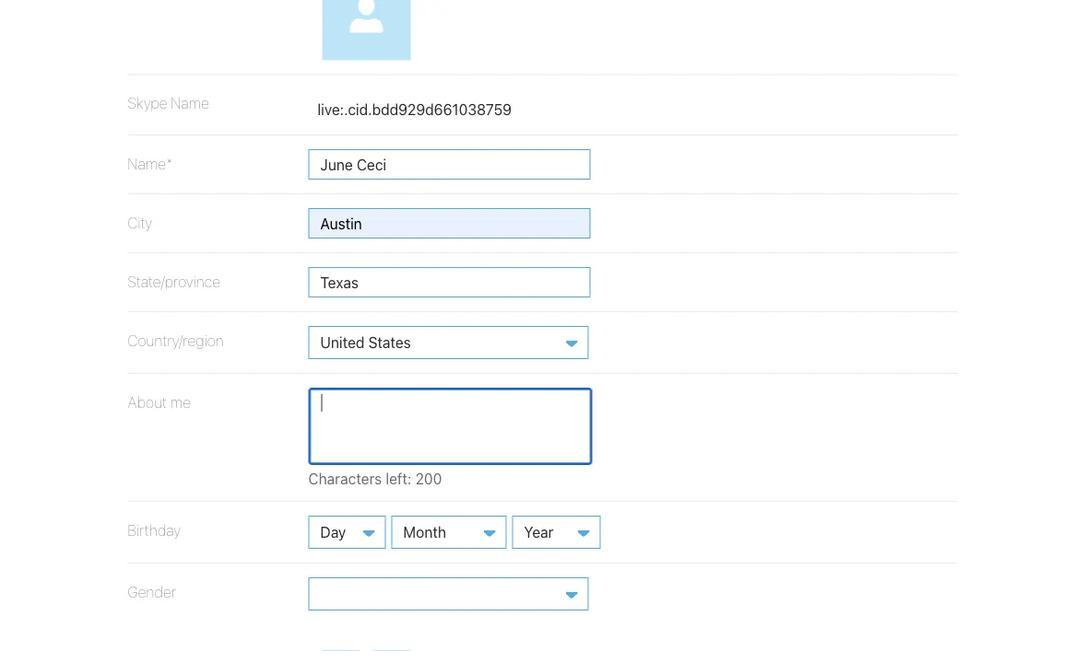 Task type: locate. For each thing, give the bounding box(es) containing it.
status
[[308, 470, 528, 488]]

City text field
[[308, 208, 591, 239]]

united states
[[320, 334, 411, 351]]

day
[[320, 524, 346, 541]]

about
[[128, 394, 167, 411]]

live:.cid.bdd929d661038759
[[318, 101, 512, 119]]

about me
[[128, 394, 191, 411]]

birthday
[[128, 522, 181, 539]]

About me text field
[[308, 388, 592, 465]]

me
[[170, 394, 191, 411]]

state/province
[[128, 273, 220, 290]]

characters left: 200
[[308, 470, 442, 488]]

200
[[415, 470, 442, 488]]

status containing characters left:
[[308, 470, 528, 488]]

name*
[[128, 155, 173, 172]]

skype
[[128, 95, 167, 112]]



Task type: vqa. For each thing, say whether or not it's contained in the screenshot.
Day
yes



Task type: describe. For each thing, give the bounding box(es) containing it.
united
[[320, 334, 365, 351]]

Name* text field
[[308, 149, 591, 180]]

states
[[368, 334, 411, 351]]

month
[[403, 524, 446, 541]]

country/region
[[128, 332, 224, 349]]

city
[[128, 214, 152, 231]]

State/province text field
[[308, 267, 591, 298]]

characters
[[308, 470, 382, 488]]

left:
[[386, 470, 412, 488]]

skype name
[[128, 95, 209, 112]]

year
[[524, 524, 554, 541]]

gender
[[128, 584, 176, 601]]

name
[[171, 95, 209, 112]]



